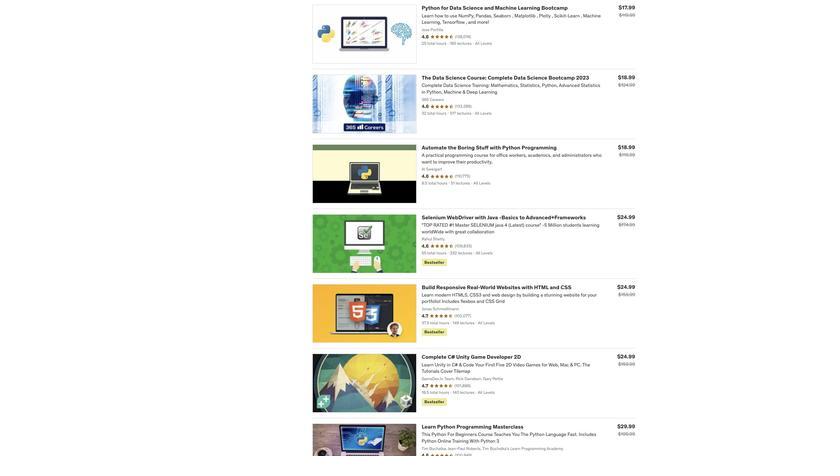 Task type: describe. For each thing, give the bounding box(es) containing it.
automate
[[422, 144, 447, 151]]

$29.99 $199.99
[[617, 423, 635, 437]]

$24.99 $174.99
[[617, 214, 635, 228]]

stuff
[[476, 144, 489, 151]]

the
[[422, 74, 431, 81]]

world
[[480, 284, 496, 291]]

1 vertical spatial and
[[550, 284, 559, 291]]

build
[[422, 284, 435, 291]]

2023
[[576, 74, 589, 81]]

$119.99 for $18.99
[[619, 152, 635, 158]]

unity
[[456, 354, 470, 361]]

0 vertical spatial and
[[484, 4, 494, 11]]

$159.99 for complete c# unity game developer 2d
[[618, 362, 635, 368]]

complete c# unity game developer 2d link
[[422, 354, 521, 361]]

$119.99 for $17.99
[[619, 12, 635, 18]]

$24.99 for advanced+frameworks
[[617, 214, 635, 220]]

learn python programming masterclass
[[422, 424, 524, 430]]

automate the boring stuff with python programming link
[[422, 144, 557, 151]]

0 horizontal spatial with
[[475, 214, 486, 221]]

$29.99
[[617, 423, 635, 430]]

python for data science and machine learning bootcamp link
[[422, 4, 568, 11]]

$24.99 for and
[[617, 284, 635, 290]]

0 vertical spatial complete
[[488, 74, 513, 81]]

masterclass
[[493, 424, 524, 430]]

c#
[[448, 354, 455, 361]]

boring
[[458, 144, 475, 151]]

3 $24.99 from the top
[[617, 353, 635, 360]]

python for data science and machine learning bootcamp
[[422, 4, 568, 11]]

2 horizontal spatial data
[[514, 74, 526, 81]]

learn python programming masterclass link
[[422, 424, 524, 430]]

css
[[561, 284, 572, 291]]

$124.99
[[618, 82, 635, 88]]

$174.99
[[619, 222, 635, 228]]

to
[[520, 214, 525, 221]]

java
[[487, 214, 498, 221]]

basics
[[502, 214, 518, 221]]

html
[[534, 284, 549, 291]]

$18.99 $119.99
[[618, 144, 635, 158]]

webdriver
[[447, 214, 474, 221]]



Task type: vqa. For each thing, say whether or not it's contained in the screenshot.
Highest
no



Task type: locate. For each thing, give the bounding box(es) containing it.
$159.99 for build responsive real-world websites with html and css
[[618, 292, 635, 298]]

$18.99 for the data science course: complete data science bootcamp 2023
[[618, 74, 635, 81]]

bootcamp right learning
[[541, 4, 568, 11]]

2 horizontal spatial with
[[522, 284, 533, 291]]

$199.99
[[618, 431, 635, 437]]

2 vertical spatial python
[[437, 424, 455, 430]]

1 vertical spatial programming
[[457, 424, 492, 430]]

2 $159.99 from the top
[[618, 362, 635, 368]]

0 vertical spatial $119.99
[[619, 12, 635, 18]]

for
[[441, 4, 448, 11]]

real-
[[467, 284, 480, 291]]

complete left the c#
[[422, 354, 447, 361]]

0 vertical spatial $18.99
[[618, 74, 635, 81]]

1 horizontal spatial data
[[450, 4, 462, 11]]

2 vertical spatial $24.99
[[617, 353, 635, 360]]

build responsive real-world websites with html and css link
[[422, 284, 572, 291]]

$24.99 $159.99 for build responsive real-world websites with html and css
[[617, 284, 635, 298]]

programming
[[522, 144, 557, 151], [457, 424, 492, 430]]

1 $119.99 from the top
[[619, 12, 635, 18]]

with
[[490, 144, 501, 151], [475, 214, 486, 221], [522, 284, 533, 291]]

0 vertical spatial $159.99
[[618, 292, 635, 298]]

0 horizontal spatial complete
[[422, 354, 447, 361]]

and
[[484, 4, 494, 11], [550, 284, 559, 291]]

learning
[[518, 4, 540, 11]]

websites
[[497, 284, 520, 291]]

2 $24.99 from the top
[[617, 284, 635, 290]]

0 vertical spatial with
[[490, 144, 501, 151]]

$24.99 $159.99 for complete c# unity game developer 2d
[[617, 353, 635, 368]]

2 vertical spatial with
[[522, 284, 533, 291]]

machine
[[495, 4, 517, 11]]

1 $24.99 $159.99 from the top
[[617, 284, 635, 298]]

$18.99
[[618, 74, 635, 81], [618, 144, 635, 151]]

0 vertical spatial programming
[[522, 144, 557, 151]]

1 $24.99 from the top
[[617, 214, 635, 220]]

0 vertical spatial python
[[422, 4, 440, 11]]

1 vertical spatial $159.99
[[618, 362, 635, 368]]

with left html
[[522, 284, 533, 291]]

with right 'stuff'
[[490, 144, 501, 151]]

complete
[[488, 74, 513, 81], [422, 354, 447, 361]]

$18.99 for automate the boring stuff with python programming
[[618, 144, 635, 151]]

with left java
[[475, 214, 486, 221]]

selenium webdriver with java -basics to advanced+frameworks
[[422, 214, 586, 221]]

$17.99
[[619, 4, 635, 11]]

developer
[[487, 354, 513, 361]]

1 $18.99 from the top
[[618, 74, 635, 81]]

-
[[499, 214, 502, 221]]

0 vertical spatial bootcamp
[[541, 4, 568, 11]]

$119.99 inside $17.99 $119.99
[[619, 12, 635, 18]]

build responsive real-world websites with html and css
[[422, 284, 572, 291]]

2 $24.99 $159.99 from the top
[[617, 353, 635, 368]]

1 vertical spatial complete
[[422, 354, 447, 361]]

learn
[[422, 424, 436, 430]]

1 vertical spatial $24.99
[[617, 284, 635, 290]]

0 vertical spatial $24.99 $159.99
[[617, 284, 635, 298]]

the
[[448, 144, 456, 151]]

$17.99 $119.99
[[619, 4, 635, 18]]

2d
[[514, 354, 521, 361]]

0 horizontal spatial and
[[484, 4, 494, 11]]

0 horizontal spatial data
[[432, 74, 444, 81]]

0 vertical spatial $24.99
[[617, 214, 635, 220]]

$119.99
[[619, 12, 635, 18], [619, 152, 635, 158]]

the data science course: complete data science bootcamp 2023 link
[[422, 74, 589, 81]]

$18.99 $124.99
[[618, 74, 635, 88]]

1 vertical spatial python
[[502, 144, 521, 151]]

advanced+frameworks
[[526, 214, 586, 221]]

bootcamp for science
[[549, 74, 575, 81]]

2 $119.99 from the top
[[619, 152, 635, 158]]

1 horizontal spatial with
[[490, 144, 501, 151]]

automate the boring stuff with python programming
[[422, 144, 557, 151]]

and left machine
[[484, 4, 494, 11]]

$24.99 $159.99
[[617, 284, 635, 298], [617, 353, 635, 368]]

python right 'stuff'
[[502, 144, 521, 151]]

1 vertical spatial bootcamp
[[549, 74, 575, 81]]

0 horizontal spatial programming
[[457, 424, 492, 430]]

responsive
[[436, 284, 466, 291]]

python right learn
[[437, 424, 455, 430]]

2 $18.99 from the top
[[618, 144, 635, 151]]

$159.99
[[618, 292, 635, 298], [618, 362, 635, 368]]

bootcamp left 2023
[[549, 74, 575, 81]]

course:
[[467, 74, 487, 81]]

1 vertical spatial with
[[475, 214, 486, 221]]

1 horizontal spatial programming
[[522, 144, 557, 151]]

1 vertical spatial $24.99 $159.99
[[617, 353, 635, 368]]

science
[[463, 4, 483, 11], [446, 74, 466, 81], [527, 74, 547, 81]]

bootcamp
[[541, 4, 568, 11], [549, 74, 575, 81]]

$119.99 inside $18.99 $119.99
[[619, 152, 635, 158]]

python left "for"
[[422, 4, 440, 11]]

$24.99
[[617, 214, 635, 220], [617, 284, 635, 290], [617, 353, 635, 360]]

selenium webdriver with java -basics to advanced+frameworks link
[[422, 214, 586, 221]]

python
[[422, 4, 440, 11], [502, 144, 521, 151], [437, 424, 455, 430]]

and left css on the bottom right of the page
[[550, 284, 559, 291]]

complete c# unity game developer 2d
[[422, 354, 521, 361]]

1 vertical spatial $18.99
[[618, 144, 635, 151]]

selenium
[[422, 214, 446, 221]]

1 horizontal spatial complete
[[488, 74, 513, 81]]

1 $159.99 from the top
[[618, 292, 635, 298]]

the data science course: complete data science bootcamp 2023
[[422, 74, 589, 81]]

complete right course:
[[488, 74, 513, 81]]

1 horizontal spatial and
[[550, 284, 559, 291]]

1 vertical spatial $119.99
[[619, 152, 635, 158]]

data
[[450, 4, 462, 11], [432, 74, 444, 81], [514, 74, 526, 81]]

bootcamp for learning
[[541, 4, 568, 11]]

game
[[471, 354, 486, 361]]



